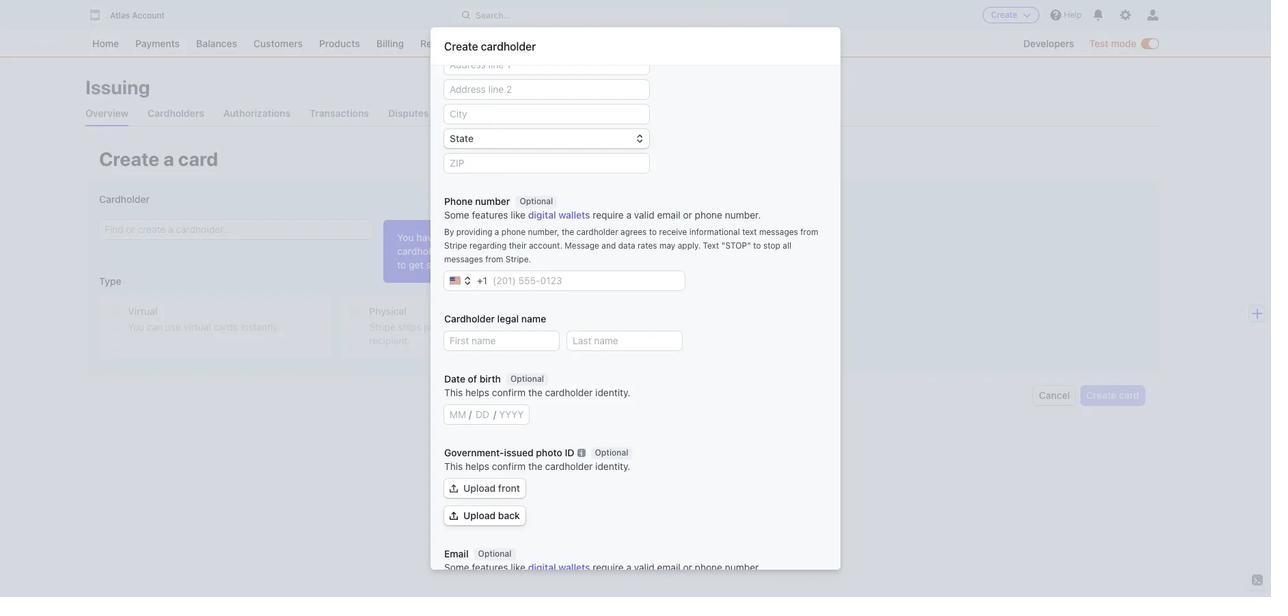 Task type: vqa. For each thing, say whether or not it's contained in the screenshot.
Add item Add
no



Task type: describe. For each thing, give the bounding box(es) containing it.
transactions
[[310, 107, 369, 119]]

cardholder for cardholder legal name
[[444, 313, 495, 325]]

and
[[602, 241, 616, 251]]

by
[[444, 227, 454, 237]]

create cardholder
[[444, 40, 536, 53]]

authorizations link
[[223, 101, 291, 126]]

name inside you haven't created a cardholder yet. enter a name to get started.
[[503, 245, 528, 257]]

0 vertical spatial from
[[801, 227, 819, 237]]

cardholder for cardholder
[[99, 193, 150, 205]]

2 digital wallets link from the top
[[528, 562, 590, 574]]

wallets for some features like digital wallets require a valid email or phone number. by providing a phone number, the cardholder agrees to receive informational text messages from stripe regarding their account. message and data rates may apply. text "stop" to stop all messages from stripe.
[[559, 209, 590, 221]]

date
[[444, 373, 466, 385]]

Month text field
[[447, 405, 469, 425]]

started.
[[426, 259, 462, 271]]

virtual
[[184, 321, 211, 333]]

City text field
[[444, 105, 649, 124]]

to inside stripe ships physical cards directly to the recipient.
[[525, 321, 534, 333]]

directly
[[490, 321, 523, 333]]

instantly.
[[241, 321, 280, 333]]

0 vertical spatial messages
[[760, 227, 798, 237]]

phone
[[444, 196, 473, 207]]

upload for upload back
[[464, 510, 496, 522]]

apply.
[[678, 241, 701, 251]]

or for some features like digital wallets require a valid email or phone number. by providing a phone number, the cardholder agrees to receive informational text messages from stripe regarding their account. message and data rates may apply. text "stop" to stop all messages from stripe.
[[683, 209, 692, 221]]

optional for email
[[478, 549, 512, 559]]

balances link
[[189, 36, 244, 52]]

2 this helps confirm the cardholder identity. from the top
[[444, 461, 631, 472]]

cards inside stripe ships physical cards directly to the recipient.
[[463, 321, 487, 333]]

back
[[498, 510, 520, 522]]

id
[[565, 447, 575, 459]]

cardholder legal name
[[444, 313, 546, 325]]

1 this helps confirm the cardholder identity. from the top
[[444, 387, 631, 399]]

the down photo
[[528, 461, 543, 472]]

birth
[[480, 373, 501, 385]]

government-
[[444, 447, 504, 459]]

phone for some features like digital wallets require a valid email or phone number. by providing a phone number, the cardholder agrees to receive informational text messages from stripe regarding their account. message and data rates may apply. text "stop" to stop all messages from stripe.
[[695, 209, 723, 221]]

2 identity. from the top
[[596, 461, 631, 472]]

create card
[[1087, 390, 1140, 401]]

require for some features like digital wallets require a valid email or phone number.
[[593, 562, 624, 574]]

optional for phone number
[[520, 196, 553, 207]]

to inside you haven't created a cardholder yet. enter a name to get started.
[[397, 259, 406, 271]]

cardholder down "id"
[[545, 461, 593, 472]]

haven't
[[417, 232, 450, 243]]

receive
[[659, 227, 687, 237]]

or for some features like digital wallets require a valid email or phone number.
[[683, 562, 692, 574]]

home link
[[85, 36, 126, 52]]

issuing
[[85, 76, 150, 98]]

atlas
[[110, 10, 130, 21]]

informational
[[690, 227, 740, 237]]

agrees
[[621, 227, 647, 237]]

1 this from the top
[[444, 387, 463, 399]]

may
[[660, 241, 676, 251]]

issued
[[504, 447, 534, 459]]

1 vertical spatial name
[[522, 313, 546, 325]]

data
[[618, 241, 636, 251]]

the down 'first name' "text field"
[[528, 387, 543, 399]]

enter
[[468, 245, 492, 257]]

Last name text field
[[567, 332, 682, 351]]

optional for date of birth
[[511, 374, 544, 384]]

atlas account button
[[85, 5, 179, 25]]

upload back
[[464, 510, 520, 522]]

number,
[[528, 227, 560, 237]]

the inside some features like digital wallets require a valid email or phone number. by providing a phone number, the cardholder agrees to receive informational text messages from stripe regarding their account. message and data rates may apply. text "stop" to stop all messages from stripe.
[[562, 227, 574, 237]]

"stop"
[[722, 241, 751, 251]]

customers
[[254, 38, 303, 49]]

products
[[319, 38, 360, 49]]

atlas account
[[110, 10, 165, 21]]

balances
[[196, 38, 237, 49]]

some features like digital wallets require a valid email or phone number.
[[444, 562, 761, 574]]

text
[[703, 241, 719, 251]]

billing link
[[370, 36, 411, 52]]

products link
[[312, 36, 367, 52]]

+
[[477, 275, 483, 286]]

mode
[[1111, 38, 1137, 49]]

reports link
[[414, 36, 463, 52]]

create for create
[[991, 10, 1018, 20]]

phone number
[[444, 196, 510, 207]]

developers link
[[1017, 36, 1082, 52]]

stop
[[764, 241, 781, 251]]

disputes link
[[388, 101, 429, 126]]

us image
[[450, 276, 461, 286]]

account
[[132, 10, 165, 21]]

more button
[[520, 36, 610, 52]]

digital for some features like digital wallets require a valid email or phone number.
[[528, 562, 556, 574]]

data
[[636, 58, 655, 66]]

cancel button
[[1034, 386, 1076, 405]]

test
[[1090, 38, 1109, 49]]

overview link
[[85, 101, 129, 126]]

like for some features like digital wallets require a valid email or phone number. by providing a phone number, the cardholder agrees to receive informational text messages from stripe regarding their account. message and data rates may apply. text "stop" to stop all messages from stripe.
[[511, 209, 526, 221]]

their
[[509, 241, 527, 251]]

test mode
[[1090, 38, 1137, 49]]

of
[[468, 373, 477, 385]]

get
[[409, 259, 424, 271]]

customers link
[[247, 36, 310, 52]]

optional right "id"
[[595, 448, 629, 458]]

+ 1
[[477, 275, 487, 286]]

you for you can use virtual cards instantly.
[[128, 321, 144, 333]]

test data
[[616, 58, 655, 66]]

stripe.
[[506, 254, 531, 265]]

some features like digital wallets require a valid email or phone number. by providing a phone number, the cardholder agrees to receive informational text messages from stripe regarding their account. message and data rates may apply. text "stop" to stop all messages from stripe.
[[444, 209, 819, 265]]

more
[[527, 38, 550, 49]]

yet.
[[449, 245, 466, 257]]

photo
[[536, 447, 563, 459]]

upload front
[[464, 483, 520, 494]]

can
[[147, 321, 163, 333]]

number
[[475, 196, 510, 207]]

1 vertical spatial from
[[486, 254, 503, 265]]

digital for some features like digital wallets require a valid email or phone number. by providing a phone number, the cardholder agrees to receive informational text messages from stripe regarding their account. message and data rates may apply. text "stop" to stop all messages from stripe.
[[528, 209, 556, 221]]

transfers
[[448, 107, 492, 119]]



Task type: locate. For each thing, give the bounding box(es) containing it.
home
[[92, 38, 119, 49]]

Address line 2 text field
[[444, 80, 649, 99]]

identity.
[[596, 387, 631, 399], [596, 461, 631, 472]]

the inside stripe ships physical cards directly to the recipient.
[[537, 321, 551, 333]]

1 vertical spatial number.
[[725, 562, 761, 574]]

2 digital from the top
[[528, 562, 556, 574]]

stripe inside stripe ships physical cards directly to the recipient.
[[369, 321, 395, 333]]

valid
[[634, 209, 655, 221], [634, 562, 655, 574]]

2 some from the top
[[444, 562, 470, 574]]

features
[[472, 209, 508, 221], [472, 562, 508, 574]]

date of birth
[[444, 373, 501, 385]]

2 wallets from the top
[[559, 562, 590, 574]]

1 vertical spatial digital wallets link
[[528, 562, 590, 574]]

0 vertical spatial wallets
[[559, 209, 590, 221]]

0 horizontal spatial you
[[128, 321, 144, 333]]

test
[[616, 58, 635, 66]]

1 / from the left
[[469, 409, 472, 420]]

2 helps from the top
[[466, 461, 489, 472]]

1 cards from the left
[[214, 321, 238, 333]]

like down back
[[511, 562, 526, 574]]

name left account.
[[503, 245, 528, 257]]

2 like from the top
[[511, 562, 526, 574]]

1 horizontal spatial cardholder
[[444, 313, 495, 325]]

rates
[[638, 241, 657, 251]]

1 vertical spatial digital
[[528, 562, 556, 574]]

2 this from the top
[[444, 461, 463, 472]]

2 / from the left
[[494, 409, 497, 420]]

2 number. from the top
[[725, 562, 761, 574]]

email inside some features like digital wallets require a valid email or phone number. by providing a phone number, the cardholder agrees to receive informational text messages from stripe regarding their account. message and data rates may apply. text "stop" to stop all messages from stripe.
[[657, 209, 681, 221]]

1 horizontal spatial from
[[801, 227, 819, 237]]

cardholder inside you haven't created a cardholder yet. enter a name to get started.
[[397, 245, 446, 257]]

1 horizontal spatial cards
[[463, 321, 487, 333]]

/ down of
[[469, 409, 472, 420]]

1 vertical spatial card
[[1119, 390, 1140, 401]]

you haven't created a cardholder yet. enter a name to get started.
[[397, 232, 528, 271]]

2 cards from the left
[[463, 321, 487, 333]]

features inside some features like digital wallets require a valid email or phone number. by providing a phone number, the cardholder agrees to receive informational text messages from stripe regarding their account. message and data rates may apply. text "stop" to stop all messages from stripe.
[[472, 209, 508, 221]]

1 horizontal spatial stripe
[[444, 241, 467, 251]]

create for create card
[[1087, 390, 1117, 401]]

features down upload back at the bottom of the page
[[472, 562, 508, 574]]

helps down date of birth
[[466, 387, 489, 399]]

cards right the virtual
[[214, 321, 238, 333]]

create a card
[[99, 148, 218, 170]]

1 vertical spatial or
[[683, 562, 692, 574]]

upload left back
[[464, 510, 496, 522]]

1 vertical spatial you
[[128, 321, 144, 333]]

tab list containing overview
[[85, 101, 1159, 126]]

1 vertical spatial upload
[[464, 510, 496, 522]]

2 confirm from the top
[[492, 461, 526, 472]]

front
[[498, 483, 520, 494]]

some inside some features like digital wallets require a valid email or phone number. by providing a phone number, the cardholder agrees to receive informational text messages from stripe regarding their account. message and data rates may apply. text "stop" to stop all messages from stripe.
[[444, 209, 470, 221]]

features for some features like digital wallets require a valid email or phone number. by providing a phone number, the cardholder agrees to receive informational text messages from stripe regarding their account. message and data rates may apply. text "stop" to stop all messages from stripe.
[[472, 209, 508, 221]]

require for some features like digital wallets require a valid email or phone number. by providing a phone number, the cardholder agrees to receive informational text messages from stripe regarding their account. message and data rates may apply. text "stop" to stop all messages from stripe.
[[593, 209, 624, 221]]

text
[[743, 227, 757, 237]]

this down government-
[[444, 461, 463, 472]]

valid for some features like digital wallets require a valid email or phone number. by providing a phone number, the cardholder agrees to receive informational text messages from stripe regarding their account. message and data rates may apply. text "stop" to stop all messages from stripe.
[[634, 209, 655, 221]]

0 horizontal spatial messages
[[444, 254, 483, 265]]

create for create cardholder
[[444, 40, 478, 53]]

create for create a card
[[99, 148, 159, 170]]

1 confirm from the top
[[492, 387, 526, 399]]

2 valid from the top
[[634, 562, 655, 574]]

0 vertical spatial like
[[511, 209, 526, 221]]

1 vertical spatial some
[[444, 562, 470, 574]]

cancel
[[1039, 390, 1070, 401]]

1 upload from the top
[[464, 483, 496, 494]]

transactions link
[[310, 101, 369, 126]]

card inside button
[[1119, 390, 1140, 401]]

or
[[683, 209, 692, 221], [683, 562, 692, 574]]

name right legal
[[522, 313, 546, 325]]

recipient.
[[369, 335, 410, 347]]

search…
[[476, 10, 511, 20]]

messages
[[760, 227, 798, 237], [444, 254, 483, 265]]

1 number. from the top
[[725, 209, 761, 221]]

0 vertical spatial cardholder
[[99, 193, 150, 205]]

1 or from the top
[[683, 209, 692, 221]]

1 vertical spatial helps
[[466, 461, 489, 472]]

reports
[[420, 38, 456, 49]]

some for some features like digital wallets require a valid email or phone number.
[[444, 562, 470, 574]]

0 horizontal spatial cardholder
[[99, 193, 150, 205]]

overview
[[85, 107, 129, 119]]

1 vertical spatial identity.
[[596, 461, 631, 472]]

0 vertical spatial confirm
[[492, 387, 526, 399]]

some down "email"
[[444, 562, 470, 574]]

number. for some features like digital wallets require a valid email or phone number. by providing a phone number, the cardholder agrees to receive informational text messages from stripe regarding their account. message and data rates may apply. text "stop" to stop all messages from stripe.
[[725, 209, 761, 221]]

confirm up year text field
[[492, 387, 526, 399]]

1 digital from the top
[[528, 209, 556, 221]]

digital inside some features like digital wallets require a valid email or phone number. by providing a phone number, the cardholder agrees to receive informational text messages from stripe regarding their account. message and data rates may apply. text "stop" to stop all messages from stripe.
[[528, 209, 556, 221]]

1 horizontal spatial messages
[[760, 227, 798, 237]]

this helps confirm the cardholder identity. down photo
[[444, 461, 631, 472]]

create inside button
[[991, 10, 1018, 20]]

0 horizontal spatial stripe
[[369, 321, 395, 333]]

1 identity. from the top
[[596, 387, 631, 399]]

phone for some features like digital wallets require a valid email or phone number.
[[695, 562, 723, 574]]

1 helps from the top
[[466, 387, 489, 399]]

helps down government-
[[466, 461, 489, 472]]

1 require from the top
[[593, 209, 624, 221]]

email for some features like digital wallets require a valid email or phone number.
[[657, 562, 681, 574]]

1 vertical spatial email
[[657, 562, 681, 574]]

email
[[657, 209, 681, 221], [657, 562, 681, 574]]

0 vertical spatial phone
[[695, 209, 723, 221]]

created
[[452, 232, 487, 243]]

cardholder up get on the left top of the page
[[397, 245, 446, 257]]

the
[[562, 227, 574, 237], [537, 321, 551, 333], [528, 387, 543, 399], [528, 461, 543, 472]]

0 horizontal spatial cards
[[214, 321, 238, 333]]

cardholder up and
[[577, 227, 619, 237]]

cards left directly at the bottom of the page
[[463, 321, 487, 333]]

2 vertical spatial phone
[[695, 562, 723, 574]]

Year text field
[[497, 405, 527, 425]]

you
[[397, 232, 414, 243], [128, 321, 144, 333]]

cardholders
[[148, 107, 204, 119]]

developers
[[1024, 38, 1075, 49]]

a
[[163, 148, 174, 170], [627, 209, 632, 221], [495, 227, 499, 237], [490, 232, 495, 243], [495, 245, 500, 257], [627, 562, 632, 574]]

0 vertical spatial or
[[683, 209, 692, 221]]

1 features from the top
[[472, 209, 508, 221]]

email for some features like digital wallets require a valid email or phone number. by providing a phone number, the cardholder agrees to receive informational text messages from stripe regarding their account. message and data rates may apply. text "stop" to stop all messages from stripe.
[[657, 209, 681, 221]]

digital wallets link
[[528, 209, 590, 221], [528, 562, 590, 574]]

0 horizontal spatial /
[[469, 409, 472, 420]]

or inside some features like digital wallets require a valid email or phone number. by providing a phone number, the cardholder agrees to receive informational text messages from stripe regarding their account. message and data rates may apply. text "stop" to stop all messages from stripe.
[[683, 209, 692, 221]]

to left get on the left top of the page
[[397, 259, 406, 271]]

cardholder
[[481, 40, 536, 53], [577, 227, 619, 237], [397, 245, 446, 257], [545, 387, 593, 399], [545, 461, 593, 472]]

1 vertical spatial features
[[472, 562, 508, 574]]

upload for upload front
[[464, 483, 496, 494]]

2 require from the top
[[593, 562, 624, 574]]

create
[[991, 10, 1018, 20], [444, 40, 478, 53], [99, 148, 159, 170], [1087, 390, 1117, 401]]

stripe inside some features like digital wallets require a valid email or phone number. by providing a phone number, the cardholder agrees to receive informational text messages from stripe regarding their account. message and data rates may apply. text "stop" to stop all messages from stripe.
[[444, 241, 467, 251]]

some down phone
[[444, 209, 470, 221]]

1 vertical spatial valid
[[634, 562, 655, 574]]

the right legal
[[537, 321, 551, 333]]

optional up number,
[[520, 196, 553, 207]]

First name text field
[[444, 332, 559, 351]]

the up message
[[562, 227, 574, 237]]

to left stop
[[754, 241, 761, 251]]

messages down created
[[444, 254, 483, 265]]

ships
[[398, 321, 421, 333]]

0 vertical spatial number.
[[725, 209, 761, 221]]

1 digital wallets link from the top
[[528, 209, 590, 221]]

1 vertical spatial this
[[444, 461, 463, 472]]

0 vertical spatial identity.
[[596, 387, 631, 399]]

1 vertical spatial require
[[593, 562, 624, 574]]

Phone number telephone field
[[487, 271, 685, 291]]

cardholder
[[99, 193, 150, 205], [444, 313, 495, 325]]

like inside some features like digital wallets require a valid email or phone number. by providing a phone number, the cardholder agrees to receive informational text messages from stripe regarding their account. message and data rates may apply. text "stop" to stop all messages from stripe.
[[511, 209, 526, 221]]

cardholder down create a card
[[99, 193, 150, 205]]

you for you haven't created a cardholder yet. enter a name to get started.
[[397, 232, 414, 243]]

card
[[178, 148, 218, 170], [1119, 390, 1140, 401]]

authorizations
[[223, 107, 291, 119]]

cardholder down search…
[[481, 40, 536, 53]]

legal
[[497, 313, 519, 325]]

2 features from the top
[[472, 562, 508, 574]]

you left can
[[128, 321, 144, 333]]

account.
[[529, 241, 563, 251]]

you inside you haven't created a cardholder yet. enter a name to get started.
[[397, 232, 414, 243]]

cardholder left legal
[[444, 313, 495, 325]]

cardholders link
[[148, 101, 204, 126]]

1 vertical spatial stripe
[[369, 321, 395, 333]]

cardholder inside some features like digital wallets require a valid email or phone number. by providing a phone number, the cardholder agrees to receive informational text messages from stripe regarding their account. message and data rates may apply. text "stop" to stop all messages from stripe.
[[577, 227, 619, 237]]

0 vertical spatial you
[[397, 232, 414, 243]]

features down number
[[472, 209, 508, 221]]

0 vertical spatial email
[[657, 209, 681, 221]]

from down regarding
[[486, 254, 503, 265]]

1 vertical spatial like
[[511, 562, 526, 574]]

stripe
[[444, 241, 467, 251], [369, 321, 395, 333]]

this down date
[[444, 387, 463, 399]]

optional right "email"
[[478, 549, 512, 559]]

to right legal
[[525, 321, 534, 333]]

0 vertical spatial valid
[[634, 209, 655, 221]]

1
[[483, 275, 487, 286]]

1 horizontal spatial card
[[1119, 390, 1140, 401]]

cardholder up "id"
[[545, 387, 593, 399]]

message
[[565, 241, 600, 251]]

1 wallets from the top
[[559, 209, 590, 221]]

optional right the birth
[[511, 374, 544, 384]]

1 vertical spatial cardholder
[[444, 313, 495, 325]]

use
[[165, 321, 181, 333]]

0 vertical spatial features
[[472, 209, 508, 221]]

1 vertical spatial wallets
[[559, 562, 590, 574]]

1 like from the top
[[511, 209, 526, 221]]

number. for some features like digital wallets require a valid email or phone number.
[[725, 562, 761, 574]]

Search… search field
[[454, 6, 790, 24]]

0 vertical spatial this helps confirm the cardholder identity.
[[444, 387, 631, 399]]

like
[[511, 209, 526, 221], [511, 562, 526, 574]]

2 or from the top
[[683, 562, 692, 574]]

0 vertical spatial name
[[503, 245, 528, 257]]

stripe down by
[[444, 241, 467, 251]]

0 vertical spatial digital wallets link
[[528, 209, 590, 221]]

from
[[801, 227, 819, 237], [486, 254, 503, 265]]

create button
[[983, 7, 1040, 23]]

1 vertical spatial this helps confirm the cardholder identity.
[[444, 461, 631, 472]]

1 some from the top
[[444, 209, 470, 221]]

1 horizontal spatial /
[[494, 409, 497, 420]]

0 vertical spatial card
[[178, 148, 218, 170]]

Day text field
[[472, 405, 494, 425]]

0 horizontal spatial from
[[486, 254, 503, 265]]

create inside button
[[1087, 390, 1117, 401]]

features for some features like digital wallets require a valid email or phone number.
[[472, 562, 508, 574]]

upload left 'front'
[[464, 483, 496, 494]]

1 vertical spatial messages
[[444, 254, 483, 265]]

physical
[[424, 321, 460, 333]]

digital
[[528, 209, 556, 221], [528, 562, 556, 574]]

this
[[444, 387, 463, 399], [444, 461, 463, 472]]

1 vertical spatial confirm
[[492, 461, 526, 472]]

wallets for some features like digital wallets require a valid email or phone number.
[[559, 562, 590, 574]]

0 vertical spatial stripe
[[444, 241, 467, 251]]

type
[[99, 276, 121, 287]]

this helps confirm the cardholder identity.
[[444, 387, 631, 399], [444, 461, 631, 472]]

stripe ships physical cards directly to the recipient.
[[369, 321, 551, 347]]

1 valid from the top
[[634, 209, 655, 221]]

providing
[[457, 227, 493, 237]]

0 vertical spatial some
[[444, 209, 470, 221]]

2 email from the top
[[657, 562, 681, 574]]

messages up stop
[[760, 227, 798, 237]]

number. inside some features like digital wallets require a valid email or phone number. by providing a phone number, the cardholder agrees to receive informational text messages from stripe regarding their account. message and data rates may apply. text "stop" to stop all messages from stripe.
[[725, 209, 761, 221]]

0 vertical spatial upload
[[464, 483, 496, 494]]

payments
[[135, 38, 180, 49]]

to up rates
[[649, 227, 657, 237]]

number.
[[725, 209, 761, 221], [725, 562, 761, 574]]

like up the their
[[511, 209, 526, 221]]

tab list
[[85, 101, 1159, 126]]

2 upload from the top
[[464, 510, 496, 522]]

you can use virtual cards instantly.
[[128, 321, 280, 333]]

0 vertical spatial digital
[[528, 209, 556, 221]]

/
[[469, 409, 472, 420], [494, 409, 497, 420]]

ZIP text field
[[444, 154, 649, 173]]

cards
[[214, 321, 238, 333], [463, 321, 487, 333]]

some for some features like digital wallets require a valid email or phone number. by providing a phone number, the cardholder agrees to receive informational text messages from stripe regarding their account. message and data rates may apply. text "stop" to stop all messages from stripe.
[[444, 209, 470, 221]]

1 vertical spatial phone
[[502, 227, 526, 237]]

/ down the birth
[[494, 409, 497, 420]]

1 email from the top
[[657, 209, 681, 221]]

from right text
[[801, 227, 819, 237]]

regarding
[[470, 241, 507, 251]]

this helps confirm the cardholder identity. up year text field
[[444, 387, 631, 399]]

0 horizontal spatial card
[[178, 148, 218, 170]]

0 vertical spatial helps
[[466, 387, 489, 399]]

notifications image
[[1093, 10, 1104, 21]]

stripe up recipient.
[[369, 321, 395, 333]]

0 vertical spatial require
[[593, 209, 624, 221]]

all
[[783, 241, 792, 251]]

you left haven't
[[397, 232, 414, 243]]

create card button
[[1081, 386, 1145, 405]]

require inside some features like digital wallets require a valid email or phone number. by providing a phone number, the cardholder agrees to receive informational text messages from stripe regarding their account. message and data rates may apply. text "stop" to stop all messages from stripe.
[[593, 209, 624, 221]]

confirm
[[492, 387, 526, 399], [492, 461, 526, 472]]

connect link
[[466, 36, 517, 52]]

valid for some features like digital wallets require a valid email or phone number.
[[634, 562, 655, 574]]

confirm down government-issued photo id
[[492, 461, 526, 472]]

0 vertical spatial this
[[444, 387, 463, 399]]

1 horizontal spatial you
[[397, 232, 414, 243]]

like for some features like digital wallets require a valid email or phone number.
[[511, 562, 526, 574]]

valid inside some features like digital wallets require a valid email or phone number. by providing a phone number, the cardholder agrees to receive informational text messages from stripe regarding their account. message and data rates may apply. text "stop" to stop all messages from stripe.
[[634, 209, 655, 221]]

wallets
[[559, 209, 590, 221], [559, 562, 590, 574]]

payments link
[[129, 36, 187, 52]]

wallets inside some features like digital wallets require a valid email or phone number. by providing a phone number, the cardholder agrees to receive informational text messages from stripe regarding their account. message and data rates may apply. text "stop" to stop all messages from stripe.
[[559, 209, 590, 221]]



